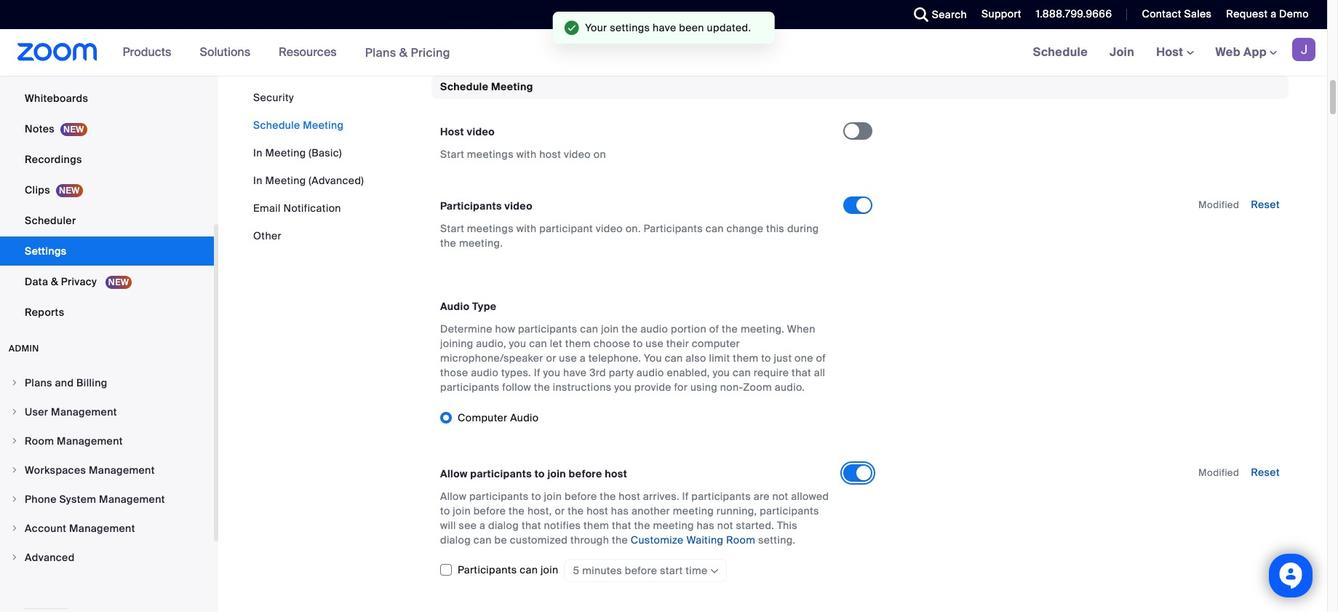 Task type: locate. For each thing, give the bounding box(es) containing it.
1 horizontal spatial use
[[646, 337, 664, 350]]

for
[[674, 380, 688, 393]]

demo
[[1280, 7, 1309, 20]]

0 vertical spatial reset button
[[1251, 198, 1280, 211]]

1 vertical spatial meeting.
[[741, 322, 785, 335]]

0 vertical spatial them
[[565, 337, 591, 350]]

let
[[550, 337, 563, 350]]

have left been
[[653, 21, 676, 34]]

reports link
[[0, 298, 214, 327]]

schedule down the 1.888.799.9666 at the right of page
[[1033, 44, 1088, 60]]

2 vertical spatial a
[[480, 519, 486, 532]]

non-
[[720, 380, 743, 393]]

1 with from the top
[[516, 147, 537, 161]]

settings
[[25, 245, 67, 258]]

schedule meeting up in meeting (basic) at the top left of page
[[253, 119, 344, 132]]

you down 'limit'
[[713, 366, 730, 379]]

0 horizontal spatial dialog
[[440, 533, 471, 546]]

1 vertical spatial room
[[726, 533, 756, 546]]

2 right image from the top
[[10, 553, 19, 562]]

0 vertical spatial schedule meeting
[[440, 80, 533, 93]]

0 vertical spatial have
[[653, 21, 676, 34]]

right image inside room management menu item
[[10, 437, 19, 445]]

2 vertical spatial them
[[584, 519, 609, 532]]

1 vertical spatial meetings
[[467, 222, 514, 235]]

0 horizontal spatial of
[[709, 322, 719, 335]]

has up waiting
[[697, 519, 715, 532]]

1 allow from the top
[[440, 467, 468, 480]]

(basic)
[[309, 146, 342, 159]]

0 vertical spatial dialog
[[488, 519, 519, 532]]

app
[[1244, 44, 1267, 60]]

change
[[727, 222, 764, 235]]

will
[[440, 519, 456, 532]]

has
[[611, 504, 629, 517], [697, 519, 715, 532]]

modified for start meetings with participant video on. participants can change this during the meeting.
[[1199, 198, 1240, 211]]

them for use
[[733, 351, 759, 364]]

can down the customized on the left bottom of page
[[520, 563, 538, 576]]

them up through
[[584, 519, 609, 532]]

1 horizontal spatial meeting.
[[741, 322, 785, 335]]

0 vertical spatial meeting.
[[459, 236, 503, 249]]

0 vertical spatial in
[[253, 146, 263, 159]]

meetings down participants video
[[467, 222, 514, 235]]

them right let
[[565, 337, 591, 350]]

2 with from the top
[[516, 222, 537, 235]]

video left on.
[[596, 222, 623, 235]]

can inside start meetings with participant video on. participants can change this during the meeting.
[[706, 222, 724, 235]]

3 right image from the top
[[10, 437, 19, 445]]

menu bar containing security
[[253, 90, 364, 243]]

2 in from the top
[[253, 174, 263, 187]]

video up start meetings with host video on at the left of the page
[[467, 125, 495, 138]]

with left participant
[[516, 222, 537, 235]]

in up email
[[253, 174, 263, 187]]

can up non-
[[733, 366, 751, 379]]

right image inside user management menu item
[[10, 408, 19, 416]]

a inside determine how participants can join the audio portion of the meeting. when joining audio, you can let them choose to use their computer microphone/speaker or use a telephone. you can also limit them to just one of those audio types. if you have 3rd party audio enabled, you can require that all participants follow the instructions you provide for using non-zoom audio.
[[580, 351, 586, 364]]

one
[[795, 351, 814, 364]]

can left be
[[474, 533, 492, 546]]

have up instructions
[[563, 366, 587, 379]]

1 vertical spatial have
[[563, 366, 587, 379]]

0 vertical spatial not
[[773, 489, 789, 503]]

schedule meeting inside 'schedule meeting' element
[[440, 80, 533, 93]]

right image left account
[[10, 524, 19, 533]]

0 horizontal spatial host
[[440, 125, 464, 138]]

schedule down security link
[[253, 119, 300, 132]]

start down host video
[[440, 147, 464, 161]]

management down room management menu item
[[89, 464, 155, 477]]

management inside user management menu item
[[51, 405, 117, 418]]

host for host
[[1157, 44, 1187, 60]]

them
[[565, 337, 591, 350], [733, 351, 759, 364], [584, 519, 609, 532]]

0 vertical spatial start
[[440, 147, 464, 161]]

host inside 'schedule meeting' element
[[440, 125, 464, 138]]

0 horizontal spatial has
[[611, 504, 629, 517]]

plans left the pricing
[[365, 45, 396, 60]]

right image left room management
[[10, 437, 19, 445]]

schedule meeting up host video
[[440, 80, 533, 93]]

0 vertical spatial if
[[534, 366, 541, 379]]

meeting up 'email notification' link
[[265, 174, 306, 187]]

3rd
[[590, 366, 606, 379]]

plans left and
[[25, 376, 52, 389]]

schedule meeting inside menu bar
[[253, 119, 344, 132]]

notes
[[25, 122, 55, 135]]

schedule inside schedule link
[[1033, 44, 1088, 60]]

1 vertical spatial right image
[[10, 553, 19, 562]]

reset
[[1251, 198, 1280, 211], [1251, 465, 1280, 479]]

2 reset from the top
[[1251, 465, 1280, 479]]

join
[[601, 322, 619, 335], [548, 467, 566, 480], [544, 489, 562, 503], [453, 504, 471, 517], [541, 563, 559, 576]]

personal menu menu
[[0, 0, 214, 328]]

not right "are"
[[773, 489, 789, 503]]

profile picture image
[[1293, 38, 1316, 61]]

room down user
[[25, 435, 54, 448]]

or inside allow participants to join before the host arrives. if participants are not allowed to join before the host, or the host has another meeting running, participants will see a dialog that notifies them that the meeting has not started. this dialog can be customized through the
[[555, 504, 565, 517]]

2 vertical spatial schedule
[[253, 119, 300, 132]]

management down phone system management menu item
[[69, 522, 135, 535]]

the up through
[[600, 489, 616, 503]]

2 horizontal spatial schedule
[[1033, 44, 1088, 60]]

whiteboards link
[[0, 84, 214, 113]]

how
[[495, 322, 515, 335]]

management inside account management menu item
[[69, 522, 135, 535]]

0 vertical spatial right image
[[10, 524, 19, 533]]

audio up determine
[[440, 300, 470, 313]]

plans inside menu item
[[25, 376, 52, 389]]

right image inside advanced menu item
[[10, 553, 19, 562]]

participants
[[440, 199, 502, 212], [644, 222, 703, 235], [458, 563, 517, 576]]

can left change
[[706, 222, 724, 235]]

has left another
[[611, 504, 629, 517]]

schedule up host video
[[440, 80, 489, 93]]

your settings have been updated.
[[585, 21, 751, 34]]

allow for allow participants to join before the host arrives. if participants are not allowed to join before the host, or the host has another meeting running, participants will see a dialog that notifies them that the meeting has not started. this dialog can be customized through the
[[440, 489, 467, 503]]

1 horizontal spatial if
[[682, 489, 689, 503]]

meeting
[[673, 504, 714, 517], [653, 519, 694, 532]]

privacy
[[61, 275, 97, 288]]

2 start from the top
[[440, 222, 464, 235]]

data & privacy link
[[0, 267, 214, 296]]

0 vertical spatial audio
[[440, 300, 470, 313]]

0 horizontal spatial if
[[534, 366, 541, 379]]

1 vertical spatial participants
[[644, 222, 703, 235]]

host,
[[528, 504, 552, 517]]

1 vertical spatial modified
[[1199, 466, 1240, 479]]

the down participants video
[[440, 236, 456, 249]]

the left 'host,'
[[509, 504, 525, 517]]

1 horizontal spatial has
[[697, 519, 715, 532]]

allow inside allow participants to join before the host arrives. if participants are not allowed to join before the host, or the host has another meeting running, participants will see a dialog that notifies them that the meeting has not started. this dialog can be customized through the
[[440, 489, 467, 503]]

meeting down schedule meeting link
[[265, 146, 306, 159]]

account management menu item
[[0, 515, 214, 542]]

support
[[982, 7, 1022, 20]]

1 vertical spatial &
[[51, 275, 58, 288]]

product information navigation
[[112, 29, 461, 76]]

right image inside account management menu item
[[10, 524, 19, 533]]

start for start meetings with host video on
[[440, 147, 464, 161]]

meeting up the (basic)
[[303, 119, 344, 132]]

2 horizontal spatial that
[[792, 366, 811, 379]]

0 horizontal spatial room
[[25, 435, 54, 448]]

video left on
[[564, 147, 591, 161]]

participants up 'host,'
[[470, 467, 532, 480]]

meetings down host video
[[467, 147, 514, 161]]

(advanced)
[[309, 174, 364, 187]]

can left let
[[529, 337, 547, 350]]

0 vertical spatial meeting
[[673, 504, 714, 517]]

0 vertical spatial reset
[[1251, 198, 1280, 211]]

settings link
[[0, 237, 214, 266]]

1 meetings from the top
[[467, 147, 514, 161]]

1 vertical spatial meeting
[[653, 519, 694, 532]]

management inside phone system management menu item
[[99, 493, 165, 506]]

meetings navigation
[[1022, 29, 1328, 76]]

right image for workspaces management
[[10, 466, 19, 475]]

plans & pricing
[[365, 45, 450, 60]]

or down let
[[546, 351, 556, 364]]

&
[[399, 45, 408, 60], [51, 275, 58, 288]]

room down started.
[[726, 533, 756, 546]]

1 in from the top
[[253, 146, 263, 159]]

plans inside "product information" navigation
[[365, 45, 396, 60]]

of up all
[[816, 351, 826, 364]]

0 horizontal spatial meeting.
[[459, 236, 503, 249]]

management up workspaces management
[[57, 435, 123, 448]]

a
[[1271, 7, 1277, 20], [580, 351, 586, 364], [480, 519, 486, 532]]

start inside start meetings with participant video on. participants can change this during the meeting.
[[440, 222, 464, 235]]

participants up the running,
[[692, 489, 751, 503]]

host up through
[[587, 504, 609, 517]]

web app button
[[1216, 44, 1277, 60]]

2 right image from the top
[[10, 408, 19, 416]]

reset button for allow participants to join before the host arrives. if participants are not allowed to join before the host, or the host has another meeting running, participants will see a dialog that notifies them that the meeting has not started. this dialog can be customized through the
[[1251, 465, 1280, 479]]

right image
[[10, 378, 19, 387], [10, 408, 19, 416], [10, 437, 19, 445], [10, 466, 19, 475], [10, 495, 19, 504]]

& for pricing
[[399, 45, 408, 60]]

the right through
[[612, 533, 628, 546]]

1 horizontal spatial of
[[816, 351, 826, 364]]

customize waiting room setting.
[[631, 533, 796, 546]]

1 vertical spatial schedule meeting
[[253, 119, 344, 132]]

0 vertical spatial or
[[546, 351, 556, 364]]

if
[[534, 366, 541, 379], [682, 489, 689, 503]]

workspaces
[[25, 464, 86, 477]]

you down how
[[509, 337, 526, 350]]

1 reset from the top
[[1251, 198, 1280, 211]]

right image left workspaces
[[10, 466, 19, 475]]

phone system management menu item
[[0, 485, 214, 513]]

that down one at the bottom right of page
[[792, 366, 811, 379]]

& right data
[[51, 275, 58, 288]]

workspaces management menu item
[[0, 456, 214, 484]]

participants down allow participants to join before host
[[469, 489, 529, 503]]

0 horizontal spatial schedule meeting
[[253, 119, 344, 132]]

0 horizontal spatial have
[[563, 366, 587, 379]]

schedule meeting link
[[253, 119, 344, 132]]

0 horizontal spatial a
[[480, 519, 486, 532]]

them right 'limit'
[[733, 351, 759, 364]]

of up computer
[[709, 322, 719, 335]]

2 allow from the top
[[440, 489, 467, 503]]

banner
[[0, 29, 1328, 76]]

user management menu item
[[0, 398, 214, 426]]

0 vertical spatial plans
[[365, 45, 396, 60]]

email notification
[[253, 202, 341, 215]]

recordings
[[25, 153, 82, 166]]

1 horizontal spatial audio
[[510, 411, 539, 424]]

right image left the phone
[[10, 495, 19, 504]]

1 vertical spatial use
[[559, 351, 577, 364]]

not down the running,
[[717, 519, 733, 532]]

1 vertical spatial reset button
[[1251, 465, 1280, 479]]

0 vertical spatial modified
[[1199, 198, 1240, 211]]

4 right image from the top
[[10, 466, 19, 475]]

1 vertical spatial host
[[440, 125, 464, 138]]

arrives.
[[643, 489, 680, 503]]

5 minutes before start time button
[[573, 560, 708, 581]]

1 vertical spatial with
[[516, 222, 537, 235]]

0 horizontal spatial schedule
[[253, 119, 300, 132]]

1 horizontal spatial host
[[1157, 44, 1187, 60]]

meetings
[[467, 147, 514, 161], [467, 222, 514, 235]]

dialog up be
[[488, 519, 519, 532]]

management up account management menu item
[[99, 493, 165, 506]]

see
[[459, 519, 477, 532]]

1 vertical spatial dialog
[[440, 533, 471, 546]]

that up "customize"
[[612, 519, 632, 532]]

management inside room management menu item
[[57, 435, 123, 448]]

notes link
[[0, 114, 214, 143]]

participants up let
[[518, 322, 578, 335]]

0 vertical spatial room
[[25, 435, 54, 448]]

meeting up customize waiting room link
[[673, 504, 714, 517]]

menu bar
[[253, 90, 364, 243]]

the down another
[[634, 519, 650, 532]]

host inside "meetings" navigation
[[1157, 44, 1187, 60]]

in for in meeting (advanced)
[[253, 174, 263, 187]]

1 vertical spatial reset
[[1251, 465, 1280, 479]]

instructions
[[553, 380, 612, 393]]

1 vertical spatial plans
[[25, 376, 52, 389]]

video inside start meetings with participant video on. participants can change this during the meeting.
[[596, 222, 623, 235]]

request
[[1227, 7, 1268, 20]]

plans for plans & pricing
[[365, 45, 396, 60]]

meetings inside start meetings with participant video on. participants can change this during the meeting.
[[467, 222, 514, 235]]

or up the notifies on the bottom
[[555, 504, 565, 517]]

plans & pricing link
[[365, 45, 450, 60], [365, 45, 450, 60]]

portion
[[671, 322, 707, 335]]

if right types.
[[534, 366, 541, 379]]

request a demo link
[[1216, 0, 1328, 29], [1227, 7, 1309, 20]]

require
[[754, 366, 789, 379]]

the
[[440, 236, 456, 249], [622, 322, 638, 335], [722, 322, 738, 335], [534, 380, 550, 393], [600, 489, 616, 503], [509, 504, 525, 517], [568, 504, 584, 517], [634, 519, 650, 532], [612, 533, 628, 546]]

0 vertical spatial meetings
[[467, 147, 514, 161]]

plans for plans and billing
[[25, 376, 52, 389]]

& inside personal menu menu
[[51, 275, 58, 288]]

have inside determine how participants can join the audio portion of the meeting. when joining audio, you can let them choose to use their computer microphone/speaker or use a telephone. you can also limit them to just one of those audio types. if you have 3rd party audio enabled, you can require that all participants follow the instructions you provide for using non-zoom audio.
[[563, 366, 587, 379]]

0 vertical spatial allow
[[440, 467, 468, 480]]

room inside menu item
[[25, 435, 54, 448]]

right image inside plans and billing menu item
[[10, 378, 19, 387]]

1 horizontal spatial that
[[612, 519, 632, 532]]

on.
[[626, 222, 641, 235]]

2 reset button from the top
[[1251, 465, 1280, 479]]

start down participants video
[[440, 222, 464, 235]]

right image inside workspaces management menu item
[[10, 466, 19, 475]]

0 vertical spatial schedule
[[1033, 44, 1088, 60]]

0 horizontal spatial audio
[[440, 300, 470, 313]]

or inside determine how participants can join the audio portion of the meeting. when joining audio, you can let them choose to use their computer microphone/speaker or use a telephone. you can also limit them to just one of those audio types. if you have 3rd party audio enabled, you can require that all participants follow the instructions you provide for using non-zoom audio.
[[546, 351, 556, 364]]

1 horizontal spatial have
[[653, 21, 676, 34]]

security link
[[253, 91, 294, 104]]

2 modified from the top
[[1199, 466, 1240, 479]]

1 vertical spatial or
[[555, 504, 565, 517]]

1 vertical spatial a
[[580, 351, 586, 364]]

5 right image from the top
[[10, 495, 19, 504]]

& inside "product information" navigation
[[399, 45, 408, 60]]

personal
[[25, 61, 69, 74]]

1 vertical spatial start
[[440, 222, 464, 235]]

0 vertical spatial &
[[399, 45, 408, 60]]

in down schedule meeting link
[[253, 146, 263, 159]]

1 horizontal spatial not
[[773, 489, 789, 503]]

in meeting (basic) link
[[253, 146, 342, 159]]

right image left user
[[10, 408, 19, 416]]

the inside start meetings with participant video on. participants can change this during the meeting.
[[440, 236, 456, 249]]

1 vertical spatial in
[[253, 174, 263, 187]]

a right 'see'
[[480, 519, 486, 532]]

support link
[[971, 0, 1025, 29], [982, 7, 1022, 20]]

2 vertical spatial participants
[[458, 563, 517, 576]]

with up participants video
[[516, 147, 537, 161]]

management for room management
[[57, 435, 123, 448]]

1 start from the top
[[440, 147, 464, 161]]

audio.
[[775, 380, 805, 393]]

0 horizontal spatial &
[[51, 275, 58, 288]]

1 vertical spatial schedule
[[440, 80, 489, 93]]

1 horizontal spatial schedule
[[440, 80, 489, 93]]

2 meetings from the top
[[467, 222, 514, 235]]

a up instructions
[[580, 351, 586, 364]]

host button
[[1157, 44, 1194, 60]]

audio type
[[440, 300, 497, 313]]

0 vertical spatial use
[[646, 337, 664, 350]]

billing
[[76, 376, 107, 389]]

1.888.799.9666 button up join
[[1025, 0, 1116, 29]]

use
[[646, 337, 664, 350], [559, 351, 577, 364]]

right image down admin on the bottom left
[[10, 378, 19, 387]]

1 vertical spatial them
[[733, 351, 759, 364]]

1 vertical spatial has
[[697, 519, 715, 532]]

1 modified from the top
[[1199, 198, 1240, 211]]

this
[[777, 519, 798, 532]]

with for host
[[516, 147, 537, 161]]

enabled,
[[667, 366, 710, 379]]

you down party
[[614, 380, 632, 393]]

1 right image from the top
[[10, 524, 19, 533]]

them inside allow participants to join before the host arrives. if participants are not allowed to join before the host, or the host has another meeting running, participants will see a dialog that notifies them that the meeting has not started. this dialog can be customized through the
[[584, 519, 609, 532]]

that up the customized on the left bottom of page
[[522, 519, 541, 532]]

management inside workspaces management menu item
[[89, 464, 155, 477]]

1 right image from the top
[[10, 378, 19, 387]]

plans and billing
[[25, 376, 107, 389]]

1 horizontal spatial schedule meeting
[[440, 80, 533, 93]]

1 vertical spatial allow
[[440, 489, 467, 503]]

running,
[[717, 504, 757, 517]]

host up another
[[619, 489, 641, 503]]

room inside 'schedule meeting' element
[[726, 533, 756, 546]]

audio,
[[476, 337, 506, 350]]

schedule inside menu bar
[[253, 119, 300, 132]]

contact sales link
[[1131, 0, 1216, 29], [1142, 7, 1212, 20]]

if inside determine how participants can join the audio portion of the meeting. when joining audio, you can let them choose to use their computer microphone/speaker or use a telephone. you can also limit them to just one of those audio types. if you have 3rd party audio enabled, you can require that all participants follow the instructions you provide for using non-zoom audio.
[[534, 366, 541, 379]]

1 horizontal spatial plans
[[365, 45, 396, 60]]

dialog down 'will'
[[440, 533, 471, 546]]

can down 'their'
[[665, 351, 683, 364]]

0 vertical spatial has
[[611, 504, 629, 517]]

audio down follow at the left
[[510, 411, 539, 424]]

resources button
[[279, 29, 343, 76]]

1 vertical spatial not
[[717, 519, 733, 532]]

0 vertical spatial with
[[516, 147, 537, 161]]

be
[[495, 533, 507, 546]]

meeting. down participants video
[[459, 236, 503, 249]]

participants can join
[[458, 563, 559, 576]]

& left the pricing
[[399, 45, 408, 60]]

use up you
[[646, 337, 664, 350]]

on
[[594, 147, 606, 161]]

or
[[546, 351, 556, 364], [555, 504, 565, 517]]

1 horizontal spatial a
[[580, 351, 586, 364]]

their
[[666, 337, 689, 350]]

0 vertical spatial of
[[709, 322, 719, 335]]

with inside start meetings with participant video on. participants can change this during the meeting.
[[516, 222, 537, 235]]

1 vertical spatial if
[[682, 489, 689, 503]]

participants down 'those'
[[440, 380, 500, 393]]

customize waiting room link
[[631, 533, 756, 546]]

management down billing
[[51, 405, 117, 418]]

0 vertical spatial host
[[1157, 44, 1187, 60]]

right image inside phone system management menu item
[[10, 495, 19, 504]]

also
[[686, 351, 706, 364]]

0 vertical spatial participants
[[440, 199, 502, 212]]

0 horizontal spatial plans
[[25, 376, 52, 389]]

1 horizontal spatial &
[[399, 45, 408, 60]]

all
[[814, 366, 826, 379]]

participants inside start meetings with participant video on. participants can change this during the meeting.
[[644, 222, 703, 235]]

data & privacy
[[25, 275, 100, 288]]

right image
[[10, 524, 19, 533], [10, 553, 19, 562]]

the up the notifies on the bottom
[[568, 504, 584, 517]]

2 horizontal spatial a
[[1271, 7, 1277, 20]]

1 horizontal spatial room
[[726, 533, 756, 546]]

1 reset button from the top
[[1251, 198, 1280, 211]]

meeting. up just
[[741, 322, 785, 335]]

0 horizontal spatial that
[[522, 519, 541, 532]]

right image for user management
[[10, 408, 19, 416]]

a left the demo
[[1271, 7, 1277, 20]]

clips
[[25, 183, 50, 197]]

advanced menu item
[[0, 544, 214, 571]]

types.
[[501, 366, 531, 379]]



Task type: describe. For each thing, give the bounding box(es) containing it.
the right follow at the left
[[534, 380, 550, 393]]

that inside determine how participants can join the audio portion of the meeting. when joining audio, you can let them choose to use their computer microphone/speaker or use a telephone. you can also limit them to just one of those audio types. if you have 3rd party audio enabled, you can require that all participants follow the instructions you provide for using non-zoom audio.
[[792, 366, 811, 379]]

start meetings with participant video on. participants can change this during the meeting.
[[440, 222, 819, 249]]

whiteboards
[[25, 92, 88, 105]]

solutions
[[200, 44, 250, 60]]

learn more
[[489, 21, 545, 34]]

contact sales
[[1142, 7, 1212, 20]]

pricing
[[411, 45, 450, 60]]

can up choose
[[580, 322, 598, 335]]

in meeting (basic)
[[253, 146, 342, 159]]

personal devices link
[[0, 53, 214, 82]]

meeting for in meeting (basic) link
[[265, 146, 306, 159]]

plans and billing menu item
[[0, 369, 214, 397]]

telephone.
[[589, 351, 641, 364]]

security
[[253, 91, 294, 104]]

waiting
[[687, 533, 724, 546]]

if inside allow participants to join before the host arrives. if participants are not allowed to join before the host, or the host has another meeting running, participants will see a dialog that notifies them that the meeting has not started. this dialog can be customized through the
[[682, 489, 689, 503]]

can inside allow participants to join before the host arrives. if participants are not allowed to join before the host, or the host has another meeting running, participants will see a dialog that notifies them that the meeting has not started. this dialog can be customized through the
[[474, 533, 492, 546]]

setting.
[[758, 533, 796, 546]]

scheduler
[[25, 214, 76, 227]]

join
[[1110, 44, 1135, 60]]

participants for participants can join
[[458, 563, 517, 576]]

them for participants
[[584, 519, 609, 532]]

determine
[[440, 322, 493, 335]]

1.888.799.9666
[[1036, 7, 1112, 20]]

time
[[686, 564, 708, 577]]

allow for allow participants to join before host
[[440, 467, 468, 480]]

provide
[[634, 380, 672, 393]]

user
[[25, 405, 48, 418]]

your
[[585, 21, 607, 34]]

notifies
[[544, 519, 581, 532]]

request a demo
[[1227, 7, 1309, 20]]

products
[[123, 44, 171, 60]]

before inside 5 minutes before start time popup button
[[625, 564, 657, 577]]

0 vertical spatial a
[[1271, 7, 1277, 20]]

management for account management
[[69, 522, 135, 535]]

management for user management
[[51, 405, 117, 418]]

and
[[55, 376, 74, 389]]

phone
[[25, 493, 57, 506]]

computer audio
[[458, 411, 539, 424]]

reset for allow participants to join before the host arrives. if participants are not allowed to join before the host, or the host has another meeting running, participants will see a dialog that notifies them that the meeting has not started. this dialog can be customized through the
[[1251, 465, 1280, 479]]

system
[[59, 493, 96, 506]]

video down start meetings with host video on at the left of the page
[[505, 199, 533, 212]]

email
[[253, 202, 281, 215]]

participant
[[539, 222, 593, 235]]

recordings link
[[0, 145, 214, 174]]

join inside determine how participants can join the audio portion of the meeting. when joining audio, you can let them choose to use their computer microphone/speaker or use a telephone. you can also limit them to just one of those audio types. if you have 3rd party audio enabled, you can require that all participants follow the instructions you provide for using non-zoom audio.
[[601, 322, 619, 335]]

sales
[[1184, 7, 1212, 20]]

participants video
[[440, 199, 533, 212]]

admin menu menu
[[0, 369, 214, 573]]

choose
[[594, 337, 630, 350]]

right image for advanced
[[10, 553, 19, 562]]

host left on
[[539, 147, 561, 161]]

you down let
[[543, 366, 561, 379]]

products button
[[123, 29, 178, 76]]

zoom
[[743, 380, 772, 393]]

using
[[691, 380, 718, 393]]

data
[[25, 275, 48, 288]]

allow participants to join before host
[[440, 467, 628, 480]]

a inside allow participants to join before the host arrives. if participants are not allowed to join before the host, or the host has another meeting running, participants will see a dialog that notifies them that the meeting has not started. this dialog can be customized through the
[[480, 519, 486, 532]]

follow
[[502, 380, 531, 393]]

minutes
[[582, 564, 622, 577]]

room management menu item
[[0, 427, 214, 455]]

in for in meeting (basic)
[[253, 146, 263, 159]]

another
[[632, 504, 670, 517]]

banner containing products
[[0, 29, 1328, 76]]

host up allow participants to join before the host arrives. if participants are not allowed to join before the host, or the host has another meeting running, participants will see a dialog that notifies them that the meeting has not started. this dialog can be customized through the
[[605, 467, 628, 480]]

& for privacy
[[51, 275, 58, 288]]

meeting for schedule meeting link
[[303, 119, 344, 132]]

show options image
[[709, 565, 720, 577]]

the up choose
[[622, 322, 638, 335]]

success image
[[565, 20, 579, 35]]

scheduler link
[[0, 206, 214, 235]]

right image for account management
[[10, 524, 19, 533]]

when
[[787, 322, 816, 335]]

management for workspaces management
[[89, 464, 155, 477]]

schedule meeting element
[[432, 76, 1289, 612]]

through
[[571, 533, 609, 546]]

reports
[[25, 306, 64, 319]]

start for start meetings with participant video on. participants can change this during the meeting.
[[440, 222, 464, 235]]

right image for room management
[[10, 437, 19, 445]]

host for host video
[[440, 125, 464, 138]]

computer
[[692, 337, 740, 350]]

the up computer
[[722, 322, 738, 335]]

right image for plans and billing
[[10, 378, 19, 387]]

1.888.799.9666 button up schedule link
[[1036, 7, 1112, 20]]

schedule inside 'schedule meeting' element
[[440, 80, 489, 93]]

5
[[573, 564, 580, 577]]

party
[[609, 366, 634, 379]]

1 vertical spatial audio
[[510, 411, 539, 424]]

audio down microphone/speaker
[[471, 366, 499, 379]]

phone system management
[[25, 493, 165, 506]]

1 vertical spatial of
[[816, 351, 826, 364]]

meeting for in meeting (advanced) link
[[265, 174, 306, 187]]

updated.
[[707, 21, 751, 34]]

1 horizontal spatial dialog
[[488, 519, 519, 532]]

participants up this
[[760, 504, 819, 517]]

side navigation navigation
[[0, 0, 218, 612]]

meeting. inside determine how participants can join the audio portion of the meeting. when joining audio, you can let them choose to use their computer microphone/speaker or use a telephone. you can also limit them to just one of those audio types. if you have 3rd party audio enabled, you can require that all participants follow the instructions you provide for using non-zoom audio.
[[741, 322, 785, 335]]

you
[[644, 351, 662, 364]]

contact
[[1142, 7, 1182, 20]]

in meeting (advanced)
[[253, 174, 364, 187]]

meeting. inside start meetings with participant video on. participants can change this during the meeting.
[[459, 236, 503, 249]]

learn
[[489, 21, 517, 34]]

notification
[[283, 202, 341, 215]]

customize
[[631, 533, 684, 546]]

modified for allow participants to join before the host arrives. if participants are not allowed to join before the host, or the host has another meeting running, participants will see a dialog that notifies them that the meeting has not started. this dialog can be customized through the
[[1199, 466, 1240, 479]]

meetings for participants
[[467, 222, 514, 235]]

meeting down learn more link
[[491, 80, 533, 93]]

workspaces management
[[25, 464, 155, 477]]

reset for start meetings with participant video on. participants can change this during the meeting.
[[1251, 198, 1280, 211]]

allow participants to join before the host arrives. if participants are not allowed to join before the host, or the host has another meeting running, participants will see a dialog that notifies them that the meeting has not started. this dialog can be customized through the
[[440, 489, 829, 546]]

reset button for start meetings with participant video on. participants can change this during the meeting.
[[1251, 198, 1280, 211]]

more
[[520, 21, 545, 34]]

host video
[[440, 125, 495, 138]]

0 horizontal spatial not
[[717, 519, 733, 532]]

join link
[[1099, 29, 1146, 76]]

with for participant
[[516, 222, 537, 235]]

during
[[787, 222, 819, 235]]

resources
[[279, 44, 337, 60]]

determine how participants can join the audio portion of the meeting. when joining audio, you can let them choose to use their computer microphone/speaker or use a telephone. you can also limit them to just one of those audio types. if you have 3rd party audio enabled, you can require that all participants follow the instructions you provide for using non-zoom audio.
[[440, 322, 826, 393]]

type
[[472, 300, 497, 313]]

zoom logo image
[[17, 43, 97, 61]]

search
[[932, 8, 967, 21]]

participants for participants video
[[440, 199, 502, 212]]

0 horizontal spatial use
[[559, 351, 577, 364]]

advanced
[[25, 551, 75, 564]]

other
[[253, 229, 282, 242]]

in meeting (advanced) link
[[253, 174, 364, 187]]

audio up 'their'
[[641, 322, 668, 335]]

meetings for host
[[467, 147, 514, 161]]

audio up "provide"
[[637, 366, 664, 379]]

started.
[[736, 519, 775, 532]]

other link
[[253, 229, 282, 242]]

right image for phone system management
[[10, 495, 19, 504]]

microphone/speaker
[[440, 351, 543, 364]]



Task type: vqa. For each thing, say whether or not it's contained in the screenshot.
The Or to the bottom
yes



